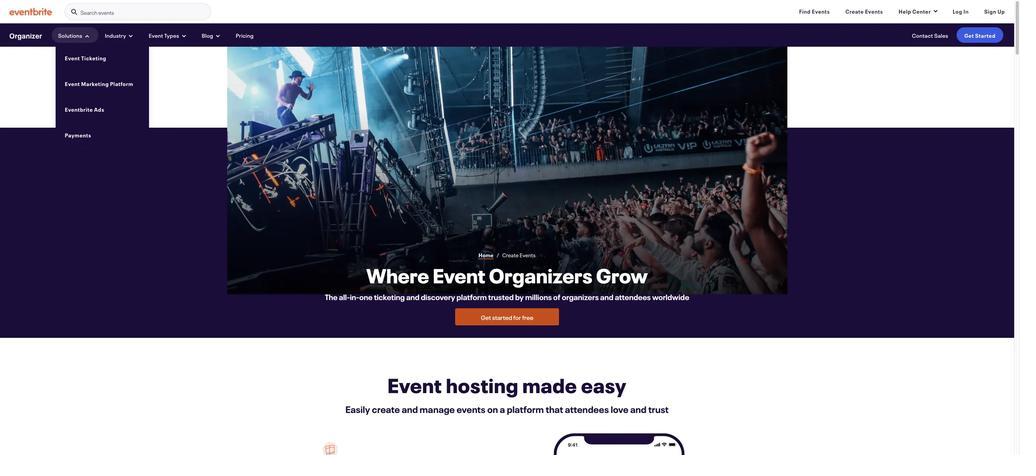 Task type: vqa. For each thing, say whether or not it's contained in the screenshot.
"organizer profile" element
no



Task type: locate. For each thing, give the bounding box(es) containing it.
log in link
[[947, 3, 976, 19]]

attendees inside home / create events where event organizers grow the all-in-one ticketing and discovery platform trusted by millions of organizers and attendees worldwide
[[615, 291, 651, 302]]

0 horizontal spatial create
[[503, 251, 519, 259]]

ads
[[94, 105, 104, 113]]

and right ticketing
[[406, 291, 420, 302]]

sales
[[935, 31, 949, 39]]

1 vertical spatial started
[[492, 312, 512, 322]]

marketing
[[81, 79, 109, 87]]

1 horizontal spatial started
[[976, 31, 996, 39]]

1 vertical spatial platform
[[507, 402, 544, 415]]

platform up 'get'
[[457, 291, 487, 302]]

search
[[81, 8, 97, 16]]

platform right a
[[507, 402, 544, 415]]

events left help
[[866, 7, 884, 15]]

attendees
[[615, 291, 651, 302], [565, 402, 609, 415]]

/
[[497, 251, 499, 259]]

event for ticketing
[[65, 54, 80, 61]]

help center
[[899, 7, 931, 15]]

a
[[500, 402, 505, 415]]

platform
[[110, 79, 133, 87]]

grow
[[596, 262, 648, 289]]

events inside event hosting made easy easily create and manage events on a platform that attendees love and trust
[[457, 402, 486, 415]]

attendees down easy
[[565, 402, 609, 415]]

and
[[406, 291, 420, 302], [601, 291, 614, 302], [402, 402, 418, 415], [631, 402, 647, 415]]

started left for
[[492, 312, 512, 322]]

event types
[[149, 31, 179, 39]]

events
[[98, 8, 114, 16], [457, 402, 486, 415]]

events for create events
[[866, 7, 884, 15]]

platform
[[457, 291, 487, 302], [507, 402, 544, 415]]

0 horizontal spatial events
[[98, 8, 114, 16]]

1 horizontal spatial events
[[812, 7, 830, 15]]

0 horizontal spatial events
[[520, 251, 536, 259]]

sign
[[985, 7, 997, 15]]

create
[[372, 402, 400, 415]]

2 horizontal spatial events
[[866, 7, 884, 15]]

free
[[522, 312, 534, 322]]

find events
[[800, 7, 830, 15]]

started inside secondary organizer element
[[976, 31, 996, 39]]

event up manage
[[388, 372, 442, 399]]

of
[[554, 291, 561, 302]]

 image
[[323, 442, 338, 455]]

1 horizontal spatial create
[[846, 7, 864, 15]]

create events
[[846, 7, 884, 15]]

solutions
[[58, 31, 82, 39]]

get started for free button
[[455, 308, 559, 326]]

1 horizontal spatial events
[[457, 402, 486, 415]]

0 horizontal spatial attendees
[[565, 402, 609, 415]]

started right get
[[976, 31, 996, 39]]

0 vertical spatial events
[[98, 8, 114, 16]]

find events link
[[793, 3, 837, 19]]

started inside button
[[492, 312, 512, 322]]

center
[[913, 7, 931, 15]]

events for find events
[[812, 7, 830, 15]]

on
[[488, 402, 498, 415]]

0 vertical spatial attendees
[[615, 291, 651, 302]]

event inside event hosting made easy easily create and manage events on a platform that attendees love and trust
[[388, 372, 442, 399]]

contact sales link
[[910, 27, 952, 43]]

and down grow
[[601, 291, 614, 302]]

event for types
[[149, 31, 163, 39]]

started for get
[[492, 312, 512, 322]]

platform inside home / create events where event organizers grow the all-in-one ticketing and discovery platform trusted by millions of organizers and attendees worldwide
[[457, 291, 487, 302]]

0 vertical spatial platform
[[457, 291, 487, 302]]

event
[[149, 31, 163, 39], [65, 54, 80, 61], [65, 79, 80, 87], [433, 262, 486, 289], [388, 372, 442, 399]]

types
[[164, 31, 179, 39]]

0 horizontal spatial started
[[492, 312, 512, 322]]

events
[[812, 7, 830, 15], [866, 7, 884, 15], [520, 251, 536, 259]]

create
[[846, 7, 864, 15], [503, 251, 519, 259]]

0 vertical spatial started
[[976, 31, 996, 39]]

event up discovery on the left of the page
[[433, 262, 486, 289]]

get
[[481, 312, 491, 322]]

events right the search
[[98, 8, 114, 16]]

event for hosting
[[388, 372, 442, 399]]

attendees down grow
[[615, 291, 651, 302]]

event left types
[[149, 31, 163, 39]]

help
[[899, 7, 912, 15]]

phone showing an event listing page of eventbrite. the event is about a pizza making class, and there is a woman making a pizza. image
[[502, 431, 736, 455]]

create events link
[[840, 3, 890, 19]]

1 vertical spatial create
[[503, 251, 519, 259]]

events up organizers
[[520, 251, 536, 259]]

for
[[514, 312, 521, 322]]

discovery
[[421, 291, 455, 302]]

pricing
[[236, 31, 254, 39]]

event left ticketing
[[65, 54, 80, 61]]

started
[[976, 31, 996, 39], [492, 312, 512, 322]]

events right find
[[812, 7, 830, 15]]

log
[[953, 7, 963, 15]]

event hosting made easy easily create and manage events on a platform that attendees love and trust
[[346, 372, 669, 415]]

in
[[964, 7, 969, 15]]

events left on
[[457, 402, 486, 415]]

where
[[367, 262, 429, 289]]

0 horizontal spatial platform
[[457, 291, 487, 302]]

payments link
[[65, 128, 140, 141]]

trust
[[649, 402, 669, 415]]

blog
[[202, 31, 213, 39]]

eventbrite image
[[9, 8, 52, 16]]

trusted
[[488, 291, 514, 302]]

event inside home / create events where event organizers grow the all-in-one ticketing and discovery platform trusted by millions of organizers and attendees worldwide
[[433, 262, 486, 289]]

get started link
[[957, 27, 1004, 43]]

1 horizontal spatial platform
[[507, 402, 544, 415]]

1 vertical spatial events
[[457, 402, 486, 415]]

1 vertical spatial attendees
[[565, 402, 609, 415]]

secondary organizer element
[[0, 23, 1015, 148]]

create inside home / create events where event organizers grow the all-in-one ticketing and discovery platform trusted by millions of organizers and attendees worldwide
[[503, 251, 519, 259]]

in-
[[350, 291, 359, 302]]

event left "marketing"
[[65, 79, 80, 87]]

1 horizontal spatial attendees
[[615, 291, 651, 302]]

search events
[[81, 8, 114, 16]]



Task type: describe. For each thing, give the bounding box(es) containing it.
the
[[325, 291, 338, 302]]

home / create events where event organizers grow the all-in-one ticketing and discovery platform trusted by millions of organizers and attendees worldwide
[[325, 251, 690, 302]]

sign up link
[[979, 3, 1012, 19]]

by
[[515, 291, 524, 302]]

easily
[[346, 402, 370, 415]]

event marketing platform link
[[65, 77, 140, 90]]

easy
[[581, 372, 627, 399]]

organizers
[[489, 262, 593, 289]]

eventbrite ads link
[[65, 102, 140, 116]]

manage
[[420, 402, 455, 415]]

made
[[523, 372, 577, 399]]

submenu element
[[55, 45, 149, 148]]

get started for free link
[[455, 308, 559, 326]]

home
[[479, 251, 494, 259]]

ticketing
[[374, 291, 405, 302]]

search events button
[[65, 3, 211, 21]]

get started
[[965, 31, 996, 39]]

and right love
[[631, 402, 647, 415]]

0 vertical spatial create
[[846, 7, 864, 15]]

sign up
[[985, 7, 1005, 15]]

love
[[611, 402, 629, 415]]

event ticketing
[[65, 54, 106, 61]]

contact
[[913, 31, 934, 39]]

hosting
[[446, 372, 519, 399]]

log in
[[953, 7, 969, 15]]

ticketing
[[81, 54, 106, 61]]

get started for free
[[481, 312, 534, 322]]

up
[[998, 7, 1005, 15]]

event marketing platform
[[65, 79, 133, 87]]

eventbrite
[[65, 105, 93, 113]]

worldwide
[[653, 291, 690, 302]]

eventbrite ads
[[65, 105, 104, 113]]

events inside search events button
[[98, 8, 114, 16]]

organizers
[[562, 291, 599, 302]]

platform inside event hosting made easy easily create and manage events on a platform that attendees love and trust
[[507, 402, 544, 415]]

industry
[[105, 31, 126, 39]]

event ticketing link
[[65, 51, 140, 64]]

find
[[800, 7, 811, 15]]

pricing link
[[233, 27, 257, 43]]

millions
[[525, 291, 552, 302]]

all-
[[339, 291, 350, 302]]

event for marketing
[[65, 79, 80, 87]]

and right "create"
[[402, 402, 418, 415]]

payments
[[65, 131, 91, 138]]

contact sales
[[913, 31, 949, 39]]

attendees inside event hosting made easy easily create and manage events on a platform that attendees love and trust
[[565, 402, 609, 415]]

organizer
[[9, 30, 42, 40]]

one
[[359, 291, 373, 302]]

get
[[965, 31, 975, 39]]

home link
[[479, 251, 494, 259]]

that
[[546, 402, 564, 415]]

started for get
[[976, 31, 996, 39]]

events inside home / create events where event organizers grow the all-in-one ticketing and discovery platform trusted by millions of organizers and attendees worldwide
[[520, 251, 536, 259]]



